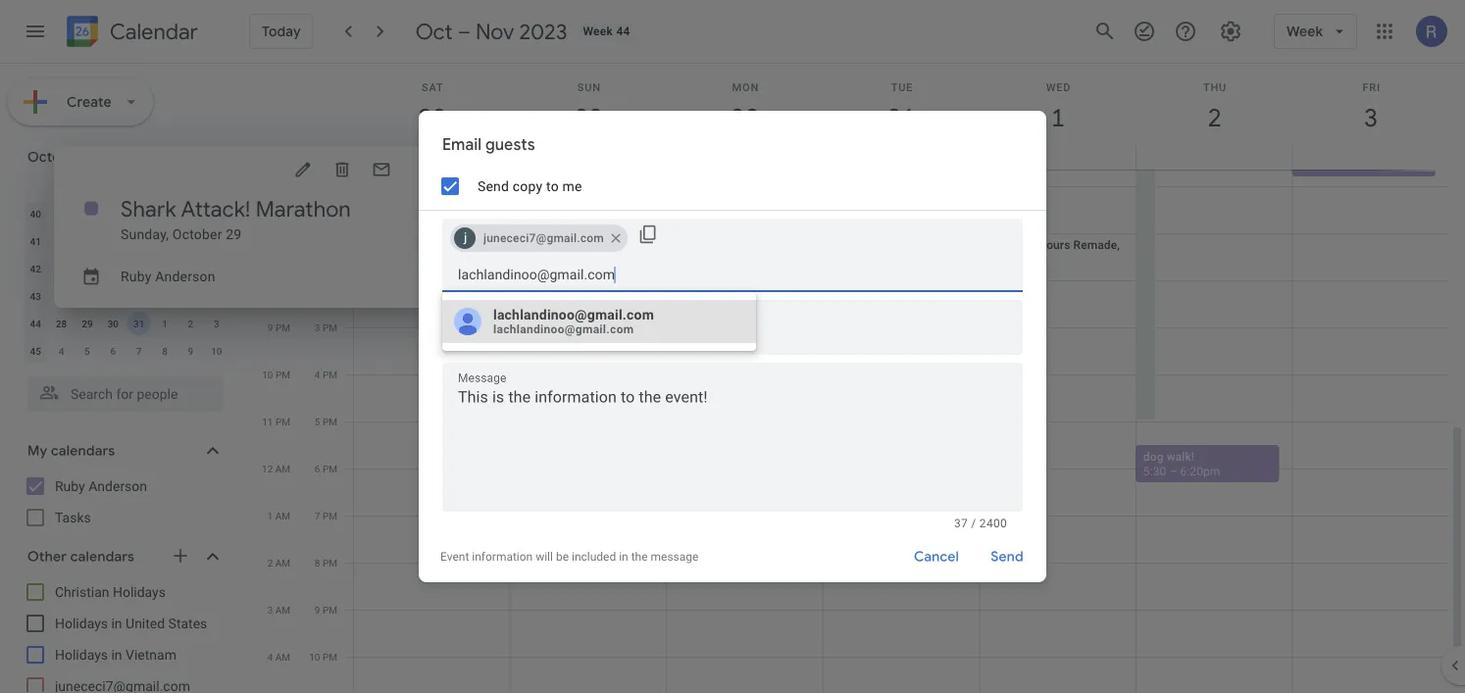 Task type: describe. For each thing, give the bounding box(es) containing it.
november 7 element
[[127, 339, 151, 363]]

17 element
[[127, 257, 151, 280]]

21 element
[[50, 284, 73, 308]]

28 element
[[50, 312, 73, 335]]

8 for 8
[[162, 345, 168, 357]]

other
[[27, 548, 67, 566]]

1 for 1 am
[[267, 510, 273, 522]]

23
[[108, 290, 119, 302]]

vietnam
[[126, 647, 177, 663]]

gmt+02
[[253, 152, 290, 164]]

23 element
[[101, 284, 125, 308]]

lachlandinoo@gmail.com lachlandinoo@gmail.com
[[493, 307, 654, 336]]

24 element
[[127, 284, 151, 308]]

2400
[[980, 517, 1007, 531]]

3 for 3 am
[[267, 604, 273, 616]]

5 for "november 5" element
[[84, 345, 90, 357]]

11 for 11
[[159, 235, 170, 247]]

11 – 11:50am
[[1300, 158, 1374, 172]]

attack! for shark attack! marathon
[[552, 150, 590, 164]]

row group inside october 2023 grid
[[23, 200, 229, 365]]

shark attack! marathon sunday, october 29
[[121, 195, 351, 242]]

0 horizontal spatial ,
[[876, 300, 878, 313]]

pm up 7 pm
[[323, 463, 337, 475]]

pm down 4 pm
[[323, 416, 337, 428]]

2 horizontal spatial 9
[[315, 604, 320, 616]]

05
[[327, 152, 338, 164]]

netflix
[[596, 356, 631, 369]]

column header inside october 2023 grid
[[23, 173, 48, 200]]

holidays in united states
[[55, 615, 207, 632]]

october 2023 grid
[[19, 173, 229, 365]]

40
[[30, 208, 41, 220]]

20 element
[[205, 257, 228, 280]]

0 vertical spatial 2023
[[519, 18, 567, 45]]

25 element
[[153, 284, 177, 308]]

16 element
[[101, 257, 125, 280]]

0 vertical spatial 1
[[84, 208, 90, 220]]

– for 11
[[1316, 158, 1324, 172]]

37 / 2400
[[954, 517, 1007, 531]]

10 right november 9 element
[[211, 345, 222, 357]]

will
[[536, 550, 553, 564]]

week
[[583, 25, 613, 38]]

am for 12 am
[[275, 463, 290, 475]]

today
[[262, 23, 301, 40]]

my
[[27, 442, 47, 460]]

5 for 5 pm
[[315, 416, 320, 428]]

remade
[[1074, 238, 1117, 252]]

guests
[[485, 135, 535, 155]]

– inside the dog walk! 5:30 – 6:20pm
[[1169, 464, 1177, 478]]

week 44
[[583, 25, 630, 38]]

in for holidays in vietnam
[[111, 647, 122, 663]]

november 2 element
[[179, 312, 202, 335]]

6 for november 6 element
[[110, 345, 116, 357]]

after
[[567, 356, 593, 369]]

4 for 4 am
[[267, 651, 273, 663]]

15
[[82, 263, 93, 275]]

7 pm
[[315, 510, 337, 522]]

anderson inside my calendars list
[[88, 478, 147, 494]]

main drawer image
[[24, 20, 47, 43]]

shark attack! marathon
[[519, 150, 644, 164]]

12 am
[[262, 463, 290, 475]]

12 pm
[[309, 180, 337, 192]]

email guests dialog
[[419, 111, 1046, 583]]

17
[[133, 263, 145, 275]]

3 for "november 3" element
[[214, 318, 219, 330]]

dog
[[1143, 450, 1164, 463]]

calendars for my calendars
[[51, 442, 115, 460]]

11 pm
[[262, 416, 290, 428]]

copy
[[513, 178, 543, 194]]

ruby anderson inside my calendars list
[[55, 478, 147, 494]]

20
[[211, 263, 222, 275]]

3 for 3 pm
[[315, 322, 320, 333]]

1 am
[[267, 510, 290, 522]]

pm up 4 pm
[[323, 322, 337, 333]]

0 vertical spatial ruby anderson
[[121, 268, 215, 284]]

31
[[133, 318, 145, 330]]

5 pm
[[315, 416, 337, 428]]

my calendars list
[[4, 471, 243, 534]]

me
[[562, 178, 582, 194]]

pm right 4 am
[[323, 651, 337, 663]]

pm left 4 pm
[[276, 369, 290, 381]]

37
[[954, 517, 968, 531]]

cancel button
[[905, 534, 968, 581]]

october inside shark attack! marathon sunday, october 29
[[172, 226, 222, 242]]

junececi7@gmail.com, selected option
[[450, 223, 628, 254]]

pm down 7 pm
[[323, 557, 337, 569]]

8 pm
[[315, 557, 337, 569]]

0 vertical spatial holidays
[[113, 584, 166, 600]]

0 vertical spatial 5
[[188, 208, 193, 220]]

row containing 42
[[23, 255, 229, 282]]

the
[[631, 550, 648, 564]]

24
[[133, 290, 145, 302]]

calendar heading
[[106, 18, 198, 46]]

other calendars button
[[4, 541, 243, 573]]

14
[[56, 263, 67, 275]]

be
[[556, 550, 569, 564]]

am for 1 am
[[275, 510, 290, 522]]

2pm
[[852, 300, 876, 313]]

11:50am
[[1327, 158, 1374, 172]]

november 3 element
[[205, 312, 228, 335]]

tasks
[[55, 510, 91, 526]]

pm down delete event image
[[323, 180, 337, 192]]

45
[[30, 345, 41, 357]]

shark attack! marathon row
[[345, 146, 1465, 170]]

30 for september 30 "element"
[[56, 208, 67, 220]]

gmt-05
[[305, 152, 338, 164]]

to
[[546, 178, 559, 194]]

16
[[108, 263, 119, 275]]

29 element
[[75, 312, 99, 335]]

lachlandinoo@gmail.com inside lachlandinoo@gmail.com lachlandinoo@gmail.com
[[493, 323, 634, 336]]

send for send
[[991, 548, 1024, 566]]

information
[[472, 550, 533, 564]]

2 element
[[101, 202, 125, 226]]

clean
[[517, 356, 548, 369]]

send copy to me
[[478, 178, 582, 194]]

other calendars
[[27, 548, 134, 566]]

clean up after netflix binge button
[[510, 351, 665, 388]]

office hours remade ,
[[1003, 238, 1123, 252]]

row containing 44
[[23, 310, 229, 337]]

0 horizontal spatial 10 pm
[[262, 369, 290, 381]]

19 element
[[179, 257, 202, 280]]

in inside email guests "dialog"
[[619, 550, 628, 564]]

0 horizontal spatial 7
[[59, 235, 64, 247]]

Add email or name text field
[[458, 257, 1007, 292]]

pm left 5 pm in the bottom left of the page
[[276, 416, 290, 428]]

0 horizontal spatial 9 pm
[[268, 322, 290, 333]]

27, today element
[[205, 284, 228, 308]]

4 am
[[267, 651, 290, 663]]

4 pm
[[315, 369, 337, 381]]

41
[[30, 235, 41, 247]]

am for 2 am
[[275, 557, 290, 569]]

ruby inside my calendars list
[[55, 478, 85, 494]]

email guests
[[442, 135, 535, 155]]

tuesday column header
[[126, 173, 152, 200]]

calendar element
[[63, 12, 198, 55]]

1 vertical spatial 10 pm
[[309, 651, 337, 663]]

26
[[185, 290, 196, 302]]

s
[[58, 180, 64, 192]]

10 up 11 pm
[[262, 369, 273, 381]]

walk!
[[1167, 450, 1195, 463]]

6 pm
[[315, 463, 337, 475]]

email
[[442, 135, 482, 155]]

november 5 element
[[75, 339, 99, 363]]

calendar
[[110, 18, 198, 46]]

1 horizontal spatial ruby
[[121, 268, 152, 284]]

shark for shark attack! marathon
[[519, 150, 550, 164]]

18
[[159, 263, 170, 275]]

1 horizontal spatial ,
[[1117, 238, 1120, 252]]

cancel
[[914, 548, 959, 566]]

11 element
[[153, 229, 177, 253]]

gmt-
[[305, 152, 327, 164]]



Task type: locate. For each thing, give the bounding box(es) containing it.
11 inside button
[[1300, 158, 1313, 172]]

row
[[23, 200, 229, 228], [23, 228, 229, 255], [23, 255, 229, 282], [23, 282, 229, 310], [23, 310, 229, 337], [23, 337, 229, 365]]

4 up the 11 element
[[162, 208, 168, 220]]

grid containing shark attack! marathon
[[251, 44, 1465, 693]]

event information will be included in the message
[[440, 550, 699, 564]]

7 right 41
[[59, 235, 64, 247]]

1 right september 30 "element"
[[84, 208, 90, 220]]

oct
[[416, 18, 453, 45]]

7 right 1 am
[[315, 510, 320, 522]]

november 8 element
[[153, 339, 177, 363]]

30 element
[[101, 312, 125, 335]]

today button
[[249, 14, 314, 49]]

pm up '8 pm'
[[323, 510, 337, 522]]

1 vertical spatial 2023
[[87, 148, 119, 166]]

email event details image
[[372, 160, 391, 179]]

1 vertical spatial holidays
[[55, 615, 108, 632]]

21
[[56, 290, 67, 302]]

29 inside row
[[82, 318, 93, 330]]

9 right november 8 'element'
[[188, 345, 193, 357]]

party
[[852, 285, 880, 299]]

united
[[126, 615, 165, 632]]

1 horizontal spatial 5
[[188, 208, 193, 220]]

0 vertical spatial –
[[458, 18, 471, 45]]

, down party
[[876, 300, 878, 313]]

am down 3 am
[[275, 651, 290, 663]]

1 horizontal spatial 2023
[[519, 18, 567, 45]]

0 vertical spatial 9 pm
[[268, 322, 290, 333]]

anderson
[[155, 268, 215, 284], [88, 478, 147, 494]]

my calendars button
[[4, 435, 243, 467]]

1 vertical spatial in
[[111, 615, 122, 632]]

s row
[[23, 173, 229, 200]]

am left 6 pm
[[275, 463, 290, 475]]

0 horizontal spatial attack!
[[181, 195, 251, 223]]

up
[[551, 356, 564, 369]]

3 pm
[[315, 322, 337, 333]]

calendars inside 'dropdown button'
[[70, 548, 134, 566]]

selected people list box
[[442, 219, 633, 257]]

3 up 4 pm
[[315, 322, 320, 333]]

6 for 6 pm
[[315, 463, 320, 475]]

–
[[458, 18, 471, 45], [1316, 158, 1324, 172], [1169, 464, 1177, 478]]

12 down gmt-
[[309, 180, 320, 192]]

1 vertical spatial 5
[[84, 345, 90, 357]]

0 vertical spatial 7
[[59, 235, 64, 247]]

1 vertical spatial 2
[[267, 557, 273, 569]]

sunday column header
[[74, 173, 100, 200]]

7 for 'november 7' element
[[136, 345, 142, 357]]

11 up 12 am
[[262, 416, 273, 428]]

pm left 3 pm
[[276, 322, 290, 333]]

– right oct
[[458, 18, 471, 45]]

calendars
[[51, 442, 115, 460], [70, 548, 134, 566]]

0 vertical spatial ruby
[[121, 268, 152, 284]]

1 horizontal spatial –
[[1169, 464, 1177, 478]]

4 for november 4 element
[[59, 345, 64, 357]]

2 horizontal spatial 1
[[267, 510, 273, 522]]

0 horizontal spatial 5
[[84, 345, 90, 357]]

0 horizontal spatial 12
[[185, 235, 196, 247]]

send for send copy to me
[[478, 178, 509, 194]]

10
[[133, 235, 145, 247], [211, 345, 222, 357], [262, 369, 273, 381], [309, 651, 320, 663]]

/
[[971, 517, 976, 531]]

sunday,
[[121, 226, 169, 242]]

1 row from the top
[[23, 200, 229, 228]]

4 am from the top
[[275, 604, 290, 616]]

shark attack! marathon heading
[[121, 195, 351, 223]]

26 element
[[179, 284, 202, 308]]

11 inside october 2023 grid
[[159, 235, 170, 247]]

1 horizontal spatial 10 pm
[[309, 651, 337, 663]]

0 vertical spatial send
[[478, 178, 509, 194]]

– inside button
[[1316, 158, 1324, 172]]

row containing 40
[[23, 200, 229, 228]]

12 for 12 am
[[262, 463, 273, 475]]

holidays down the "holidays in united states"
[[55, 647, 108, 663]]

september 30 element
[[50, 202, 73, 226]]

44 left "28"
[[30, 318, 41, 330]]

in left vietnam
[[111, 647, 122, 663]]

1 horizontal spatial marathon
[[593, 150, 644, 164]]

christian holidays
[[55, 584, 166, 600]]

1 horizontal spatial send
[[991, 548, 1024, 566]]

clean up after netflix binge
[[517, 356, 665, 369]]

2 inside row
[[188, 318, 193, 330]]

– down walk!
[[1169, 464, 1177, 478]]

attack! for shark attack! marathon sunday, october 29
[[181, 195, 251, 223]]

pm down '8 pm'
[[323, 604, 337, 616]]

0 vertical spatial 12
[[309, 180, 320, 192]]

3 right the november 2 element
[[214, 318, 219, 330]]

christian
[[55, 584, 109, 600]]

6:20pm
[[1180, 464, 1221, 478]]

holidays for vietnam
[[55, 647, 108, 663]]

9 right 3 am
[[315, 604, 320, 616]]

2 horizontal spatial 7
[[315, 510, 320, 522]]

2 lachlandinoo@gmail.com from the top
[[493, 323, 634, 336]]

9 inside row
[[188, 345, 193, 357]]

november 10 element
[[205, 339, 228, 363]]

1 vertical spatial 1
[[162, 318, 168, 330]]

ruby up tasks
[[55, 478, 85, 494]]

lachlandinoo@gmail.com
[[493, 307, 654, 323], [493, 323, 634, 336]]

0 horizontal spatial marathon
[[256, 195, 351, 223]]

10 pm
[[262, 369, 290, 381], [309, 651, 337, 663]]

1 vertical spatial 9
[[188, 345, 193, 357]]

3
[[136, 208, 142, 220], [214, 318, 219, 330], [315, 322, 320, 333], [267, 604, 273, 616]]

am up 4 am
[[275, 604, 290, 616]]

oct – nov 2023
[[416, 18, 567, 45]]

9 element
[[101, 229, 125, 253]]

send button
[[976, 534, 1039, 581]]

1 vertical spatial 29
[[82, 318, 93, 330]]

calendars right my
[[51, 442, 115, 460]]

1 vertical spatial calendars
[[70, 548, 134, 566]]

attack! up me
[[552, 150, 590, 164]]

0 horizontal spatial 2
[[188, 318, 193, 330]]

11 for 11 pm
[[262, 416, 273, 428]]

1 vertical spatial ,
[[876, 300, 878, 313]]

office
[[1003, 238, 1035, 252]]

7 right november 6 element
[[136, 345, 142, 357]]

0 vertical spatial marathon
[[593, 150, 644, 164]]

1
[[84, 208, 90, 220], [162, 318, 168, 330], [267, 510, 273, 522]]

0 horizontal spatial 29
[[82, 318, 93, 330]]

october
[[27, 148, 83, 166], [172, 226, 222, 242]]

1 down 12 am
[[267, 510, 273, 522]]

shark inside button
[[519, 150, 550, 164]]

1 lachlandinoo@gmail.com from the top
[[493, 307, 654, 323]]

28
[[56, 318, 67, 330]]

3 up 4 am
[[267, 604, 273, 616]]

0 horizontal spatial 9
[[188, 345, 193, 357]]

6 row from the top
[[23, 337, 229, 365]]

0 horizontal spatial 30
[[56, 208, 67, 220]]

4 left "november 5" element
[[59, 345, 64, 357]]

anderson up 26
[[155, 268, 215, 284]]

3 up sunday,
[[136, 208, 142, 220]]

marathon for shark attack! marathon
[[593, 150, 644, 164]]

30
[[56, 208, 67, 220], [108, 318, 119, 330]]

2 am
[[267, 557, 290, 569]]

4 row from the top
[[23, 282, 229, 310]]

5:30
[[1143, 464, 1166, 478]]

shark inside shark attack! marathon sunday, october 29
[[121, 195, 176, 223]]

2 vertical spatial 9
[[315, 604, 320, 616]]

marathon inside shark attack! marathon sunday, october 29
[[256, 195, 351, 223]]

in left united at the left bottom
[[111, 615, 122, 632]]

44
[[616, 25, 630, 38], [30, 318, 41, 330]]

8 inside 'element'
[[162, 345, 168, 357]]

5 am from the top
[[275, 651, 290, 663]]

calendars inside 'dropdown button'
[[51, 442, 115, 460]]

delete event image
[[332, 160, 352, 179]]

attack! up 13
[[181, 195, 251, 223]]

2 vertical spatial 12
[[262, 463, 273, 475]]

2 horizontal spatial 11
[[1300, 158, 1313, 172]]

1 horizontal spatial attack!
[[552, 150, 590, 164]]

0 vertical spatial 11
[[1300, 158, 1313, 172]]

2 up 3 am
[[267, 557, 273, 569]]

14 element
[[50, 257, 73, 280]]

lachlandinoo@gmail.com up 'after' at left bottom
[[493, 307, 654, 323]]

0 vertical spatial 44
[[616, 25, 630, 38]]

row containing 45
[[23, 337, 229, 365]]

october up 19 "element"
[[172, 226, 222, 242]]

8 for 8 pm
[[315, 557, 320, 569]]

nov
[[476, 18, 514, 45]]

10 pm up 11 pm
[[262, 369, 290, 381]]

12 for 12 pm
[[309, 180, 320, 192]]

29 right 13
[[226, 226, 242, 242]]

9 pm left 3 pm
[[268, 322, 290, 333]]

column header
[[23, 173, 48, 200]]

am left '8 pm'
[[275, 557, 290, 569]]

10 right 4 am
[[309, 651, 320, 663]]

2 am from the top
[[275, 510, 290, 522]]

2 horizontal spatial –
[[1316, 158, 1324, 172]]

9 pm down '8 pm'
[[315, 604, 337, 616]]

1 horizontal spatial 1
[[162, 318, 168, 330]]

send left copy on the top
[[478, 178, 509, 194]]

1 vertical spatial attack!
[[181, 195, 251, 223]]

0 horizontal spatial 2023
[[87, 148, 119, 166]]

row group
[[23, 200, 229, 365]]

9
[[268, 322, 273, 333], [188, 345, 193, 357], [315, 604, 320, 616]]

1 horizontal spatial 30
[[108, 318, 119, 330]]

4 for 4 pm
[[315, 369, 320, 381]]

thursday column header
[[178, 173, 204, 200]]

1 vertical spatial ruby
[[55, 478, 85, 494]]

1 horizontal spatial october
[[172, 226, 222, 242]]

12 for 12
[[185, 235, 196, 247]]

attack! inside shark attack! marathon sunday, october 29
[[181, 195, 251, 223]]

1 vertical spatial anderson
[[88, 478, 147, 494]]

11 for 11 – 11:50am
[[1300, 158, 1313, 172]]

hours
[[1038, 238, 1070, 252]]

9 right "november 3" element
[[268, 322, 273, 333]]

1 horizontal spatial shark
[[519, 150, 550, 164]]

holidays in vietnam
[[55, 647, 177, 663]]

2 horizontal spatial 5
[[315, 416, 320, 428]]

1 vertical spatial 44
[[30, 318, 41, 330]]

19
[[185, 263, 196, 275]]

am for 3 am
[[275, 604, 290, 616]]

0 vertical spatial 30
[[56, 208, 67, 220]]

am
[[275, 463, 290, 475], [275, 510, 290, 522], [275, 557, 290, 569], [275, 604, 290, 616], [275, 651, 290, 663]]

october 2023
[[27, 148, 119, 166]]

30 for 30 'element' at left top
[[108, 318, 119, 330]]

13 element
[[205, 229, 228, 253]]

holidays for united
[[55, 615, 108, 632]]

calendars for other calendars
[[70, 548, 134, 566]]

29 inside shark attack! marathon sunday, october 29
[[226, 226, 242, 242]]

12 right the 11 element
[[185, 235, 196, 247]]

0 horizontal spatial 6
[[110, 345, 116, 357]]

november 9 element
[[179, 339, 202, 363]]

pm down 3 pm
[[323, 369, 337, 381]]

2 right november 1 element
[[188, 318, 193, 330]]

pm
[[323, 180, 337, 192], [276, 322, 290, 333], [323, 322, 337, 333], [276, 369, 290, 381], [323, 369, 337, 381], [276, 416, 290, 428], [323, 416, 337, 428], [323, 463, 337, 475], [323, 510, 337, 522], [323, 557, 337, 569], [323, 604, 337, 616], [323, 651, 337, 663]]

6 right "november 5" element
[[110, 345, 116, 357]]

0 vertical spatial october
[[27, 148, 83, 166]]

11
[[1300, 158, 1313, 172], [159, 235, 170, 247], [262, 416, 273, 428]]

31 cell
[[126, 310, 152, 337]]

row containing 43
[[23, 282, 229, 310]]

0 horizontal spatial 8
[[162, 345, 168, 357]]

8 left november 9 element
[[162, 345, 168, 357]]

30 inside 'element'
[[108, 318, 119, 330]]

12
[[309, 180, 320, 192], [185, 235, 196, 247], [262, 463, 273, 475]]

30 inside "element"
[[56, 208, 67, 220]]

row containing 41
[[23, 228, 229, 255]]

marathon for shark attack! marathon sunday, october 29
[[256, 195, 351, 223]]

shark attack! marathon button
[[510, 146, 655, 168]]

lachlandinoo@gmail.com up up
[[493, 323, 634, 336]]

1 vertical spatial –
[[1316, 158, 1324, 172]]

1 am from the top
[[275, 463, 290, 475]]

ruby anderson
[[121, 268, 215, 284], [55, 478, 147, 494]]

0 horizontal spatial send
[[478, 178, 509, 194]]

3 inside "november 3" element
[[214, 318, 219, 330]]

1 vertical spatial 9 pm
[[315, 604, 337, 616]]

10 element
[[127, 229, 151, 253]]

message
[[651, 550, 699, 564]]

shark up sunday,
[[121, 195, 176, 223]]

– for oct
[[458, 18, 471, 45]]

1 horizontal spatial 2
[[267, 557, 273, 569]]

7 inside grid
[[315, 510, 320, 522]]

2 vertical spatial 5
[[315, 416, 320, 428]]

my calendars
[[27, 442, 115, 460]]

11 right 10 element
[[159, 235, 170, 247]]

anderson down my calendars 'dropdown button'
[[88, 478, 147, 494]]

2 for 2 am
[[267, 557, 273, 569]]

8 right 2 am
[[315, 557, 320, 569]]

5 left november 6 element
[[84, 345, 90, 357]]

shark
[[519, 150, 550, 164], [121, 195, 176, 223]]

marathon inside button
[[593, 150, 644, 164]]

31 element
[[127, 312, 151, 335]]

2pm ,
[[852, 300, 881, 313]]

1 vertical spatial 6
[[110, 345, 116, 357]]

None text field
[[458, 320, 1007, 348], [442, 385, 1023, 503], [458, 320, 1007, 348], [442, 385, 1023, 503]]

6 right 12 am
[[315, 463, 320, 475]]

3 row from the top
[[23, 255, 229, 282]]

4 down 3 pm
[[315, 369, 320, 381]]

1 vertical spatial send
[[991, 548, 1024, 566]]

lachlandinoo@gmail.com list box
[[442, 300, 756, 343]]

5 right 11 pm
[[315, 416, 320, 428]]

10 pm right 4 am
[[309, 651, 337, 663]]

None search field
[[0, 369, 243, 412]]

in
[[619, 550, 628, 564], [111, 615, 122, 632], [111, 647, 122, 663]]

22 element
[[75, 284, 99, 308]]

ruby up 24 in the top left of the page
[[121, 268, 152, 284]]

0 vertical spatial ,
[[1117, 238, 1120, 252]]

6 up 13 element
[[214, 208, 219, 220]]

row group containing 40
[[23, 200, 229, 365]]

44 inside october 2023 grid
[[30, 318, 41, 330]]

shark up the send copy to me
[[519, 150, 550, 164]]

0 horizontal spatial 1
[[84, 208, 90, 220]]

30 right the 40 on the top left
[[56, 208, 67, 220]]

12 down 11 pm
[[262, 463, 273, 475]]

binge
[[634, 356, 665, 369]]

1 horizontal spatial anderson
[[155, 268, 215, 284]]

– left 11:50am
[[1316, 158, 1324, 172]]

13
[[211, 235, 222, 247]]

send
[[478, 178, 509, 194], [991, 548, 1024, 566]]

18 element
[[153, 257, 177, 280]]

5 up 12 element
[[188, 208, 193, 220]]

1 inside november 1 element
[[162, 318, 168, 330]]

10 right 9 element
[[133, 235, 145, 247]]

1 vertical spatial 7
[[136, 345, 142, 357]]

2 row from the top
[[23, 228, 229, 255]]

0 horizontal spatial –
[[458, 18, 471, 45]]

0 vertical spatial 2
[[188, 318, 193, 330]]

0 horizontal spatial ruby
[[55, 478, 85, 494]]

43
[[30, 290, 41, 302]]

in left the on the left
[[619, 550, 628, 564]]

holidays down the christian
[[55, 615, 108, 632]]

,
[[1117, 238, 1120, 252], [876, 300, 878, 313]]

2 vertical spatial 1
[[267, 510, 273, 522]]

0 vertical spatial in
[[619, 550, 628, 564]]

0 vertical spatial 9
[[268, 322, 273, 333]]

1 horizontal spatial 9
[[268, 322, 273, 333]]

grid
[[251, 44, 1465, 693]]

5 row from the top
[[23, 310, 229, 337]]

send inside send button
[[991, 548, 1024, 566]]

0 horizontal spatial october
[[27, 148, 83, 166]]

1 horizontal spatial 11
[[262, 416, 273, 428]]

29 right 28 'element'
[[82, 318, 93, 330]]

holidays up united at the left bottom
[[113, 584, 166, 600]]

3 am
[[267, 604, 290, 616]]

october up s
[[27, 148, 83, 166]]

3 am from the top
[[275, 557, 290, 569]]

7 for 7 pm
[[315, 510, 320, 522]]

1 vertical spatial 11
[[159, 235, 170, 247]]

2 vertical spatial 7
[[315, 510, 320, 522]]

0 horizontal spatial shark
[[121, 195, 176, 223]]

november 1 element
[[153, 312, 177, 335]]

shark for shark attack! marathon sunday, october 29
[[121, 195, 176, 223]]

in for holidays in united states
[[111, 615, 122, 632]]

12 inside row
[[185, 235, 196, 247]]

11 left 11:50am
[[1300, 158, 1313, 172]]

2 horizontal spatial 6
[[315, 463, 320, 475]]

6 inside grid
[[315, 463, 320, 475]]

12 element
[[179, 229, 202, 253]]

calendars up the christian holidays
[[70, 548, 134, 566]]

30 right 29 element
[[108, 318, 119, 330]]

1 horizontal spatial 7
[[136, 345, 142, 357]]

2 for 2
[[188, 318, 193, 330]]

11 – 11:50am button
[[1292, 139, 1436, 177]]

send down '2400'
[[991, 548, 1024, 566]]

44 right week on the left of the page
[[616, 25, 630, 38]]

november 6 element
[[101, 339, 125, 363]]

0 horizontal spatial 44
[[30, 318, 41, 330]]

2 horizontal spatial 12
[[309, 180, 320, 192]]

0 vertical spatial 6
[[214, 208, 219, 220]]

0 vertical spatial 8
[[162, 345, 168, 357]]

included
[[572, 550, 616, 564]]

0 horizontal spatial anderson
[[88, 478, 147, 494]]

42
[[30, 263, 41, 275]]

1 left the november 2 element
[[162, 318, 168, 330]]

0 vertical spatial shark
[[519, 150, 550, 164]]

november 4 element
[[50, 339, 73, 363]]

2 vertical spatial 11
[[262, 416, 273, 428]]

event
[[440, 550, 469, 564]]

attack! inside the shark attack! marathon button
[[552, 150, 590, 164]]

1 vertical spatial ruby anderson
[[55, 478, 147, 494]]

9 pm
[[268, 322, 290, 333], [315, 604, 337, 616]]

15 element
[[75, 257, 99, 280]]

2023 up the sunday column header
[[87, 148, 119, 166]]

holidays
[[113, 584, 166, 600], [55, 615, 108, 632], [55, 647, 108, 663]]

cell
[[354, 146, 510, 170], [979, 146, 1136, 170], [1136, 146, 1292, 170], [1292, 146, 1449, 170], [204, 282, 229, 310]]

1 for november 1 element
[[162, 318, 168, 330]]

1 vertical spatial shark
[[121, 195, 176, 223]]

4 inside november 4 element
[[59, 345, 64, 357]]

am for 4 am
[[275, 651, 290, 663]]

am left 7 pm
[[275, 510, 290, 522]]

1 horizontal spatial 12
[[262, 463, 273, 475]]

dog walk! 5:30 – 6:20pm
[[1143, 450, 1221, 478]]

4 down 3 am
[[267, 651, 273, 663]]

1 horizontal spatial 6
[[214, 208, 219, 220]]

, right hours
[[1117, 238, 1120, 252]]

2023 right nov
[[519, 18, 567, 45]]

29
[[226, 226, 242, 242], [82, 318, 93, 330]]

other calendars list
[[4, 577, 243, 693]]

7
[[59, 235, 64, 247], [136, 345, 142, 357], [315, 510, 320, 522]]



Task type: vqa. For each thing, say whether or not it's contained in the screenshot.
meeting
no



